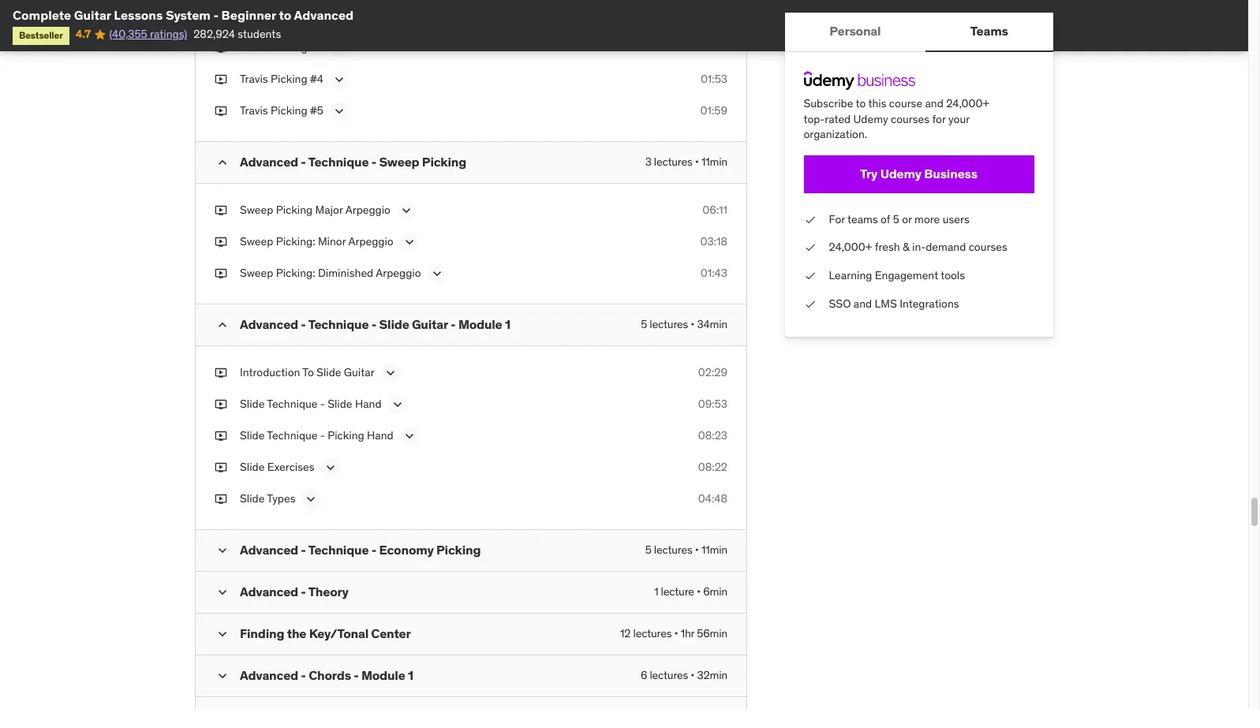 Task type: locate. For each thing, give the bounding box(es) containing it.
sso
[[829, 296, 851, 311]]

udemy inside 'subscribe to this course and 24,000+ top‑rated udemy courses for your organization.'
[[854, 112, 889, 126]]

arpeggio right diminished
[[376, 266, 421, 280]]

1 small image from the top
[[215, 542, 230, 558]]

to left this
[[856, 96, 866, 110]]

small image for finding the key/tonal center
[[215, 626, 230, 642]]

business
[[925, 166, 978, 182]]

2 11min from the top
[[701, 542, 727, 557]]

picking: down the sweep picking: minor arpeggio
[[276, 266, 315, 280]]

1 horizontal spatial to
[[856, 96, 866, 110]]

lectures for advanced - technique - sweep picking
[[654, 154, 692, 168]]

5 for advanced - technique - slide guitar - module 1
[[641, 317, 647, 331]]

personal button
[[785, 13, 926, 50]]

• for sweep
[[695, 154, 699, 168]]

24,000+
[[947, 96, 990, 110], [829, 240, 873, 254]]

show lecture description image for sweep picking major arpeggio
[[398, 202, 414, 218]]

1 vertical spatial hand
[[367, 428, 393, 442]]

2 horizontal spatial guitar
[[412, 316, 448, 332]]

1 vertical spatial to
[[856, 96, 866, 110]]

travis for travis picking #4
[[240, 71, 268, 86]]

major
[[315, 202, 343, 217]]

hand
[[355, 397, 381, 411], [367, 428, 393, 442]]

1 vertical spatial small image
[[215, 584, 230, 600]]

your
[[949, 112, 970, 126]]

arpeggio
[[345, 202, 391, 217], [348, 234, 393, 248], [376, 266, 421, 280]]

courses
[[891, 112, 930, 126], [969, 240, 1008, 254]]

advanced down the finding
[[240, 667, 298, 683]]

show lecture description image for slide types
[[303, 491, 319, 507]]

small image
[[215, 542, 230, 558], [215, 584, 230, 600]]

2 vertical spatial arpeggio
[[376, 266, 421, 280]]

282,924
[[193, 27, 235, 41]]

lectures
[[654, 154, 692, 168], [650, 317, 688, 331], [654, 542, 692, 557], [633, 626, 672, 640], [650, 668, 688, 682]]

arpeggio right minor
[[348, 234, 393, 248]]

0 horizontal spatial 1
[[408, 667, 413, 683]]

demand
[[926, 240, 966, 254]]

1 vertical spatial module
[[361, 667, 405, 683]]

2 travis from the top
[[240, 40, 268, 54]]

slide
[[379, 316, 409, 332], [316, 365, 341, 379], [240, 397, 265, 411], [328, 397, 352, 411], [240, 428, 265, 442], [240, 460, 265, 474], [240, 491, 265, 505]]

picking: left minor
[[276, 234, 315, 248]]

1 vertical spatial arpeggio
[[348, 234, 393, 248]]

show lecture description image
[[331, 71, 347, 87], [401, 234, 417, 250], [389, 397, 405, 412], [322, 460, 338, 475], [303, 491, 319, 507]]

xsmall image for sweep picking: minor arpeggio
[[215, 234, 227, 249]]

small image
[[215, 154, 230, 170], [215, 317, 230, 333], [215, 626, 230, 642], [215, 668, 230, 684]]

technique
[[308, 153, 369, 169], [308, 316, 369, 332], [267, 397, 318, 411], [267, 428, 318, 442], [308, 542, 369, 557]]

this
[[869, 96, 887, 110]]

picking
[[271, 8, 307, 23], [271, 40, 307, 54], [271, 71, 307, 86], [271, 103, 307, 117], [422, 153, 466, 169], [276, 202, 313, 217], [328, 428, 364, 442], [436, 542, 481, 557]]

hand for slide technique - slide hand
[[355, 397, 381, 411]]

exercises
[[267, 460, 314, 474]]

finding the key/tonal center
[[240, 625, 411, 641]]

0 vertical spatial to
[[279, 7, 291, 23]]

1 travis from the top
[[240, 8, 268, 23]]

advanced up advanced - theory
[[240, 542, 298, 557]]

subscribe to this course and 24,000+ top‑rated udemy courses for your organization.
[[804, 96, 990, 141]]

hand up slide technique - picking hand
[[355, 397, 381, 411]]

0 horizontal spatial 24,000+
[[829, 240, 873, 254]]

udemy down this
[[854, 112, 889, 126]]

12
[[620, 626, 631, 640]]

arpeggio for sweep picking major arpeggio
[[345, 202, 391, 217]]

lectures left 34min
[[650, 317, 688, 331]]

1 vertical spatial udemy
[[881, 166, 922, 182]]

0 vertical spatial 24,000+
[[947, 96, 990, 110]]

and up the for
[[925, 96, 944, 110]]

travis for travis picking #2
[[240, 8, 268, 23]]

and right the sso on the right of page
[[854, 296, 872, 311]]

• for slide
[[691, 317, 695, 331]]

1 horizontal spatial 1
[[505, 316, 510, 332]]

1 lecture • 6min
[[654, 584, 727, 599]]

4 small image from the top
[[215, 668, 230, 684]]

xsmall image for slide technique - picking hand
[[215, 428, 227, 444]]

• left the 32min
[[691, 668, 695, 682]]

the
[[287, 625, 306, 641]]

0 vertical spatial 1
[[505, 316, 510, 332]]

diminished
[[318, 266, 373, 280]]

udemy business image
[[804, 71, 915, 90]]

04:48
[[698, 491, 727, 505]]

• for economy
[[695, 542, 699, 557]]

lectures right 3
[[654, 154, 692, 168]]

(40,355
[[109, 27, 147, 41]]

lectures for advanced - technique - economy picking
[[654, 542, 692, 557]]

0 vertical spatial and
[[925, 96, 944, 110]]

show lecture description image for introduction to slide guitar
[[382, 365, 398, 381]]

advanced - technique - sweep picking
[[240, 153, 466, 169]]

travis down beginner
[[240, 40, 268, 54]]

sweep
[[379, 153, 419, 169], [240, 202, 273, 217], [240, 234, 273, 248], [240, 266, 273, 280]]

teams button
[[926, 13, 1053, 50]]

udemy
[[854, 112, 889, 126], [881, 166, 922, 182]]

arpeggio right major
[[345, 202, 391, 217]]

small image for advanced - technique - slide guitar - module 1
[[215, 317, 230, 333]]

lecture
[[661, 584, 694, 599]]

0 vertical spatial small image
[[215, 542, 230, 558]]

• up 1 lecture • 6min
[[695, 542, 699, 557]]

2 picking: from the top
[[276, 266, 315, 280]]

0 horizontal spatial to
[[279, 7, 291, 23]]

technique up theory
[[308, 542, 369, 557]]

advanced - theory
[[240, 584, 349, 599]]

4 travis from the top
[[240, 103, 268, 117]]

for
[[933, 112, 946, 126]]

show lecture description image for travis picking #3
[[331, 40, 347, 56]]

udemy right try
[[881, 166, 922, 182]]

hand down 'slide technique - slide hand'
[[367, 428, 393, 442]]

xsmall image
[[215, 8, 227, 24], [215, 103, 227, 118], [215, 202, 227, 218], [804, 212, 817, 228], [804, 240, 817, 256], [215, 266, 227, 281], [804, 296, 817, 312], [215, 397, 227, 412]]

show lecture description image
[[331, 40, 347, 56], [331, 103, 347, 119], [398, 202, 414, 218], [429, 266, 445, 281], [382, 365, 398, 381], [401, 428, 417, 444]]

1 vertical spatial 1
[[654, 584, 658, 599]]

1 horizontal spatial guitar
[[344, 365, 375, 379]]

complete
[[13, 7, 71, 23]]

show lecture description image for travis picking #4
[[331, 71, 347, 87]]

0 vertical spatial hand
[[355, 397, 381, 411]]

4.7
[[76, 27, 91, 41]]

• left 34min
[[691, 317, 695, 331]]

0 horizontal spatial guitar
[[74, 7, 111, 23]]

organization.
[[804, 127, 868, 141]]

08:23
[[698, 428, 727, 442]]

1 vertical spatial 5
[[641, 317, 647, 331]]

24,000+ up your
[[947, 96, 990, 110]]

technique up exercises
[[267, 428, 318, 442]]

#3
[[310, 40, 323, 54]]

11min up 06:11
[[701, 154, 727, 168]]

courses right demand
[[969, 240, 1008, 254]]

-
[[213, 7, 219, 23], [301, 153, 306, 169], [371, 153, 377, 169], [301, 316, 306, 332], [371, 316, 377, 332], [451, 316, 456, 332], [320, 397, 325, 411], [320, 428, 325, 442], [301, 542, 306, 557], [371, 542, 377, 557], [301, 584, 306, 599], [301, 667, 306, 683], [354, 667, 359, 683]]

1 vertical spatial picking:
[[276, 266, 315, 280]]

1 small image from the top
[[215, 154, 230, 170]]

travis down travis picking #4
[[240, 103, 268, 117]]

lectures for finding the key/tonal center
[[633, 626, 672, 640]]

2 small image from the top
[[215, 317, 230, 333]]

5 lectures • 34min
[[641, 317, 727, 331]]

24,000+ up learning
[[829, 240, 873, 254]]

picking:
[[276, 234, 315, 248], [276, 266, 315, 280]]

picking: for diminished
[[276, 266, 315, 280]]

3 small image from the top
[[215, 626, 230, 642]]

xsmall image
[[215, 40, 227, 55], [215, 71, 227, 87], [215, 234, 227, 249], [804, 268, 817, 284], [215, 365, 227, 380], [215, 428, 227, 444], [215, 460, 227, 475], [215, 491, 227, 507]]

course
[[889, 96, 923, 110]]

2 vertical spatial 1
[[408, 667, 413, 683]]

slide technique - slide hand
[[240, 397, 381, 411]]

lectures up 'lecture'
[[654, 542, 692, 557]]

6
[[641, 668, 647, 682]]

3 travis from the top
[[240, 71, 268, 86]]

0 vertical spatial 11min
[[701, 154, 727, 168]]

0 vertical spatial picking:
[[276, 234, 315, 248]]

lectures right 12
[[633, 626, 672, 640]]

arpeggio for sweep picking: minor arpeggio
[[348, 234, 393, 248]]

advanced down travis picking #5
[[240, 153, 298, 169]]

technique down introduction to slide guitar
[[267, 397, 318, 411]]

courses down course
[[891, 112, 930, 126]]

travis picking #4
[[240, 71, 323, 86]]

advanced for advanced - technique - slide guitar - module 1
[[240, 316, 298, 332]]

sweep for sweep picking major arpeggio
[[240, 202, 273, 217]]

advanced for advanced - technique - economy picking
[[240, 542, 298, 557]]

xsmall image for slide exercises
[[215, 460, 227, 475]]

and inside 'subscribe to this course and 24,000+ top‑rated udemy courses for your organization.'
[[925, 96, 944, 110]]

and
[[925, 96, 944, 110], [854, 296, 872, 311]]

(40,355 ratings)
[[109, 27, 187, 41]]

1 11min from the top
[[701, 154, 727, 168]]

for teams of 5 or more users
[[829, 212, 970, 226]]

1 vertical spatial 11min
[[701, 542, 727, 557]]

sweep picking major arpeggio
[[240, 202, 391, 217]]

technique for sweep
[[308, 153, 369, 169]]

0 vertical spatial courses
[[891, 112, 930, 126]]

#4
[[310, 71, 323, 86]]

1 horizontal spatial module
[[458, 316, 502, 332]]

advanced up 'introduction'
[[240, 316, 298, 332]]

travis up travis picking #5
[[240, 71, 268, 86]]

11min up 6min
[[701, 542, 727, 557]]

advanced
[[294, 7, 354, 23], [240, 153, 298, 169], [240, 316, 298, 332], [240, 542, 298, 557], [240, 584, 298, 599], [240, 667, 298, 683]]

engagement
[[875, 268, 939, 282]]

small image for advanced - technique - sweep picking
[[215, 154, 230, 170]]

travis picking #5
[[240, 103, 323, 117]]

module
[[458, 316, 502, 332], [361, 667, 405, 683]]

lectures right 6
[[650, 668, 688, 682]]

slide types
[[240, 491, 295, 505]]

0 vertical spatial udemy
[[854, 112, 889, 126]]

1 horizontal spatial and
[[925, 96, 944, 110]]

• right 3
[[695, 154, 699, 168]]

travis up "students"
[[240, 8, 268, 23]]

1 vertical spatial courses
[[969, 240, 1008, 254]]

09:53
[[698, 397, 727, 411]]

complete guitar lessons system - beginner to advanced
[[13, 7, 354, 23]]

1 vertical spatial and
[[854, 296, 872, 311]]

1 picking: from the top
[[276, 234, 315, 248]]

to left #2 at the top left of page
[[279, 7, 291, 23]]

minor
[[318, 234, 346, 248]]

or
[[902, 212, 912, 226]]

#2
[[310, 8, 323, 23]]

technique down diminished
[[308, 316, 369, 332]]

technique up major
[[308, 153, 369, 169]]

2 small image from the top
[[215, 584, 230, 600]]

xsmall image for travis picking #4
[[215, 71, 227, 87]]

fresh
[[875, 240, 900, 254]]

2 vertical spatial 5
[[645, 542, 651, 557]]

of
[[881, 212, 891, 226]]

tab list
[[785, 13, 1053, 52]]

0 horizontal spatial courses
[[891, 112, 930, 126]]

• left 6min
[[697, 584, 701, 599]]

0 horizontal spatial and
[[854, 296, 872, 311]]

try udemy business
[[860, 166, 978, 182]]

0 vertical spatial arpeggio
[[345, 202, 391, 217]]

advanced up the finding
[[240, 584, 298, 599]]

3
[[645, 154, 651, 168]]

show lecture description image for slide exercises
[[322, 460, 338, 475]]

0 vertical spatial guitar
[[74, 7, 111, 23]]

1 horizontal spatial 24,000+
[[947, 96, 990, 110]]



Task type: vqa. For each thing, say whether or not it's contained in the screenshot.
Wishlist image
no



Task type: describe. For each thing, give the bounding box(es) containing it.
32min
[[697, 668, 727, 682]]

3 lectures • 11min
[[645, 154, 727, 168]]

slide technique - picking hand
[[240, 428, 393, 442]]

5 for advanced - technique - economy picking
[[645, 542, 651, 557]]

sweep for sweep picking: diminished arpeggio
[[240, 266, 273, 280]]

economy
[[379, 542, 434, 557]]

2 horizontal spatial 1
[[654, 584, 658, 599]]

03:18
[[700, 234, 727, 248]]

courses inside 'subscribe to this course and 24,000+ top‑rated udemy courses for your organization.'
[[891, 112, 930, 126]]

2 vertical spatial guitar
[[344, 365, 375, 379]]

hand for slide technique - picking hand
[[367, 428, 393, 442]]

try udemy business link
[[804, 155, 1034, 193]]

0 vertical spatial 5
[[893, 212, 900, 226]]

beginner
[[221, 7, 276, 23]]

#5
[[310, 103, 323, 117]]

try
[[860, 166, 878, 182]]

01:59
[[700, 103, 727, 117]]

lms
[[875, 296, 897, 311]]

sso and lms integrations
[[829, 296, 959, 311]]

bestseller
[[19, 30, 63, 41]]

advanced - chords - module 1
[[240, 667, 413, 683]]

lessons
[[114, 7, 163, 23]]

6min
[[703, 584, 727, 599]]

24,000+ fresh & in-demand courses
[[829, 240, 1008, 254]]

arpeggio for sweep picking: diminished arpeggio
[[376, 266, 421, 280]]

small image for advanced - chords - module 1
[[215, 668, 230, 684]]

advanced for advanced - chords - module 1
[[240, 667, 298, 683]]

in-
[[913, 240, 926, 254]]

advanced for advanced - technique - sweep picking
[[240, 153, 298, 169]]

282,924 students
[[193, 27, 281, 41]]

12 lectures • 1hr 56min
[[620, 626, 727, 640]]

24,000+ inside 'subscribe to this course and 24,000+ top‑rated udemy courses for your organization.'
[[947, 96, 990, 110]]

to inside 'subscribe to this course and 24,000+ top‑rated udemy courses for your organization.'
[[856, 96, 866, 110]]

travis for travis picking #5
[[240, 103, 268, 117]]

sweep for sweep picking: minor arpeggio
[[240, 234, 273, 248]]

0 horizontal spatial module
[[361, 667, 405, 683]]

• left '1hr'
[[674, 626, 678, 640]]

show lecture description image for sweep picking: minor arpeggio
[[401, 234, 417, 250]]

introduction to slide guitar
[[240, 365, 375, 379]]

lectures for advanced - technique - slide guitar - module 1
[[650, 317, 688, 331]]

types
[[267, 491, 295, 505]]

advanced - technique - slide guitar - module 1
[[240, 316, 510, 332]]

tab list containing personal
[[785, 13, 1053, 52]]

personal
[[830, 23, 881, 39]]

advanced for advanced - theory
[[240, 584, 298, 599]]

34min
[[697, 317, 727, 331]]

• for module
[[691, 668, 695, 682]]

06:11
[[702, 202, 727, 217]]

11min for advanced - technique - sweep picking
[[701, 154, 727, 168]]

subscribe
[[804, 96, 854, 110]]

learning
[[829, 268, 873, 282]]

6 lectures • 32min
[[641, 668, 727, 682]]

slide exercises
[[240, 460, 314, 474]]

xsmall image for slide types
[[215, 491, 227, 507]]

sweep picking: diminished arpeggio
[[240, 266, 421, 280]]

xsmall image for introduction to slide guitar
[[215, 365, 227, 380]]

1 vertical spatial 24,000+
[[829, 240, 873, 254]]

0 vertical spatial module
[[458, 316, 502, 332]]

show lecture description image for travis picking #5
[[331, 103, 347, 119]]

students
[[238, 27, 281, 41]]

introduction
[[240, 365, 300, 379]]

02:29
[[698, 365, 727, 379]]

show lecture description image for slide technique - slide hand
[[389, 397, 405, 412]]

technique for slide
[[308, 316, 369, 332]]

chords
[[309, 667, 351, 683]]

11min for advanced - technique - economy picking
[[701, 542, 727, 557]]

5 lectures • 11min
[[645, 542, 727, 557]]

technique for economy
[[308, 542, 369, 557]]

to
[[302, 365, 314, 379]]

sweep picking: minor arpeggio
[[240, 234, 393, 248]]

ratings)
[[150, 27, 187, 41]]

theory
[[308, 584, 349, 599]]

&
[[903, 240, 910, 254]]

1hr
[[681, 626, 694, 640]]

1 horizontal spatial courses
[[969, 240, 1008, 254]]

1 vertical spatial guitar
[[412, 316, 448, 332]]

tools
[[941, 268, 965, 282]]

01:43
[[700, 266, 727, 280]]

lectures for advanced - chords - module 1
[[650, 668, 688, 682]]

top‑rated
[[804, 112, 851, 126]]

center
[[371, 625, 411, 641]]

travis for travis picking #3
[[240, 40, 268, 54]]

small image for advanced - theory
[[215, 584, 230, 600]]

teams
[[971, 23, 1009, 39]]

small image for advanced - technique - economy picking
[[215, 542, 230, 558]]

teams
[[848, 212, 878, 226]]

01:53
[[701, 71, 727, 86]]

08:22
[[698, 460, 727, 474]]

travis picking #2
[[240, 8, 323, 23]]

for
[[829, 212, 845, 226]]

show lecture description image for sweep picking: diminished arpeggio
[[429, 266, 445, 281]]

learning engagement tools
[[829, 268, 965, 282]]

system
[[166, 7, 211, 23]]

xsmall image for travis picking #3
[[215, 40, 227, 55]]

02:30
[[698, 40, 727, 54]]

56min
[[697, 626, 727, 640]]

advanced - technique - economy picking
[[240, 542, 481, 557]]

advanced up '#3'
[[294, 7, 354, 23]]

show lecture description image for slide technique - picking hand
[[401, 428, 417, 444]]

travis picking #3
[[240, 40, 323, 54]]

picking: for minor
[[276, 234, 315, 248]]

users
[[943, 212, 970, 226]]

integrations
[[900, 296, 959, 311]]

finding
[[240, 625, 284, 641]]



